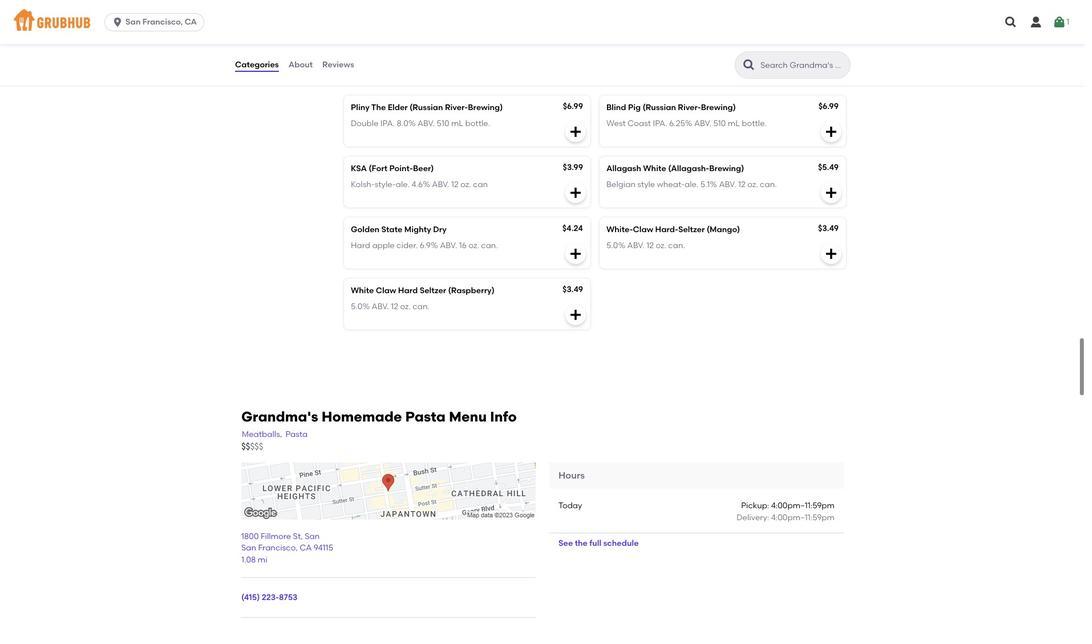 Task type: vqa. For each thing, say whether or not it's contained in the screenshot.
'San Francisco, CA' BUTTON
yes



Task type: describe. For each thing, give the bounding box(es) containing it.
2 ipa. from the left
[[653, 119, 668, 128]]

full
[[590, 539, 602, 548]]

1 ml from the left
[[451, 119, 464, 128]]

info
[[490, 408, 517, 425]]

pickup:
[[742, 501, 770, 511]]

2 ale. from the left
[[685, 180, 699, 189]]

apple
[[372, 241, 395, 251]]

$3.49 for (raspberry)
[[563, 285, 583, 294]]

allagash
[[607, 164, 642, 173]]

abv. down white-
[[628, 241, 645, 251]]

12 down the white-claw hard-seltzer (mango)
[[647, 241, 654, 251]]

see the full schedule
[[559, 539, 639, 548]]

blind
[[607, 103, 627, 112]]

style
[[638, 180, 655, 189]]

pasta button
[[285, 429, 308, 441]]

0 vertical spatial great-
[[235, 27, 261, 37]]

cider.
[[397, 241, 418, 251]]

see
[[559, 539, 573, 548]]

golden
[[351, 225, 380, 234]]

12 down white claw hard seltzer (raspberry)
[[391, 302, 398, 312]]

allagash white (allagash-brewing)
[[607, 164, 745, 173]]

1 vertical spatial san
[[305, 532, 320, 542]]

0 horizontal spatial pasta
[[286, 430, 308, 439]]

state
[[382, 225, 403, 234]]

abv. down white claw hard seltzer (raspberry)
[[372, 302, 389, 312]]

$3.49 for (mango)
[[819, 224, 839, 233]]

san inside button
[[126, 17, 141, 27]]

oz. down 'hard-' on the top right
[[656, 241, 667, 251]]

west coast ipa. 6.25% abv. 510 ml bottle.
[[607, 119, 767, 128]]

francisco
[[258, 544, 296, 553]]

elder
[[388, 103, 408, 112]]

grandma's
[[241, 408, 318, 425]]

about
[[289, 60, 313, 70]]

0 horizontal spatial great-beer
[[235, 27, 278, 37]]

5.0% for white-
[[607, 241, 626, 251]]

5.1%
[[701, 180, 718, 189]]

svg image inside 1 button
[[1053, 15, 1067, 29]]

meatballs,
[[242, 430, 282, 439]]

5.0% for white
[[351, 302, 370, 312]]

1
[[1067, 17, 1070, 27]]

16
[[459, 241, 467, 251]]

san francisco, ca
[[126, 17, 197, 27]]

meatballs, button
[[241, 429, 283, 441]]

the
[[575, 539, 588, 548]]

0 vertical spatial white
[[644, 164, 667, 173]]

ksa (fort point-beer)
[[351, 164, 434, 173]]

oz. left can
[[461, 180, 471, 189]]

abv. right 5.1%
[[719, 180, 737, 189]]

seltzer for hard
[[420, 286, 447, 295]]

(fort
[[369, 164, 388, 173]]

svg image for $5.49
[[825, 186, 839, 200]]

abv. left 16
[[440, 241, 457, 251]]

abv. down pliny the elder (russian river-brewing)
[[418, 119, 435, 128]]

search icon image
[[743, 58, 756, 72]]

223-
[[262, 593, 279, 603]]

wheat-
[[657, 180, 685, 189]]

schedule
[[604, 539, 639, 548]]

2 bottle. from the left
[[742, 119, 767, 128]]

st,
[[293, 532, 303, 542]]

svg image for $3.99
[[569, 186, 583, 200]]

white claw hard seltzer (raspberry)
[[351, 286, 495, 295]]

4.6%
[[412, 180, 430, 189]]

Search Grandma's Homemade Pasta search field
[[760, 60, 847, 71]]

1 4:00pm–11:59pm from the top
[[772, 501, 835, 511]]

6.9%
[[420, 241, 438, 251]]

hard apple cider. 6.9% abv. 16 oz. can.
[[351, 241, 498, 251]]

$$$$$
[[241, 442, 263, 452]]

8.0%
[[397, 119, 416, 128]]

$5.49
[[819, 162, 839, 172]]

1.08
[[241, 555, 256, 565]]

reviews button
[[322, 45, 355, 86]]

ca inside 1800 fillmore st, san san francisco , ca 94115 1.08 mi
[[300, 544, 312, 553]]

$$
[[241, 442, 250, 452]]

1800
[[241, 532, 259, 542]]

today
[[559, 501, 582, 511]]

(415) 223-8753
[[241, 593, 298, 603]]

ca inside button
[[185, 17, 197, 27]]

1 vertical spatial great-
[[342, 68, 382, 83]]

0 horizontal spatial beer
[[261, 27, 278, 37]]

12 left can
[[451, 180, 459, 189]]

pliny
[[351, 103, 370, 112]]

point-
[[390, 164, 413, 173]]

claw for white-
[[633, 225, 654, 234]]

$6.99 for west coast ipa. 6.25% abv. 510 ml bottle.
[[819, 101, 839, 111]]

(allagash-
[[669, 164, 710, 173]]

2 ml from the left
[[728, 119, 740, 128]]

1 button
[[1053, 12, 1070, 33]]

oz. down white claw hard seltzer (raspberry)
[[400, 302, 411, 312]]

fillmore
[[261, 532, 291, 542]]

pickup: 4:00pm–11:59pm delivery: 4:00pm–11:59pm
[[737, 501, 835, 523]]

can
[[473, 180, 488, 189]]

dry
[[433, 225, 447, 234]]

blind pig (russian river-brewing)
[[607, 103, 736, 112]]

abv. right 4.6%
[[432, 180, 450, 189]]

1800 fillmore st, san san francisco , ca 94115 1.08 mi
[[241, 532, 333, 565]]

double ipa. 8.0% abv. 510 ml bottle.
[[351, 119, 490, 128]]

delivery:
[[737, 513, 770, 523]]

2 510 from the left
[[714, 119, 726, 128]]

5.0% abv. 12 oz. can. for hard
[[351, 302, 430, 312]]

oz. right 16
[[469, 241, 479, 251]]

belgian style wheat-ale. 5.1% abv. 12 oz. can.
[[607, 180, 777, 189]]

double
[[351, 119, 379, 128]]

kolsh-
[[351, 180, 375, 189]]



Task type: locate. For each thing, give the bounding box(es) containing it.
coast
[[628, 119, 651, 128]]

hard down golden
[[351, 241, 370, 251]]

belgian
[[607, 180, 636, 189]]

ml right 6.25%
[[728, 119, 740, 128]]

$4.24
[[563, 224, 583, 233]]

brewing)
[[468, 103, 503, 112], [701, 103, 736, 112], [710, 164, 745, 173]]

beer
[[261, 27, 278, 37], [382, 68, 409, 83]]

ml down pliny the elder (russian river-brewing)
[[451, 119, 464, 128]]

white up style
[[644, 164, 667, 173]]

94115
[[314, 544, 333, 553]]

ca right ,
[[300, 544, 312, 553]]

1 vertical spatial ca
[[300, 544, 312, 553]]

san francisco, ca button
[[105, 13, 209, 31]]

francisco,
[[143, 17, 183, 27]]

0 vertical spatial hard
[[351, 241, 370, 251]]

0 horizontal spatial river-
[[445, 103, 468, 112]]

ipa. down the
[[381, 119, 395, 128]]

4:00pm–11:59pm
[[772, 501, 835, 511], [772, 513, 835, 523]]

0 vertical spatial claw
[[633, 225, 654, 234]]

west
[[607, 119, 626, 128]]

oz. right 5.1%
[[748, 180, 759, 189]]

reviews
[[323, 60, 354, 70]]

0 vertical spatial 5.0% abv. 12 oz. can.
[[607, 241, 686, 251]]

1 horizontal spatial (russian
[[643, 103, 676, 112]]

ml
[[451, 119, 464, 128], [728, 119, 740, 128]]

seltzer left (raspberry)
[[420, 286, 447, 295]]

pliny the elder (russian river-brewing)
[[351, 103, 503, 112]]

great-beer
[[235, 27, 278, 37], [342, 68, 409, 83]]

categories button
[[235, 45, 280, 86]]

0 vertical spatial 4:00pm–11:59pm
[[772, 501, 835, 511]]

1 vertical spatial great-beer
[[342, 68, 409, 83]]

0 vertical spatial pasta
[[406, 408, 446, 425]]

svg image
[[1005, 15, 1018, 29], [1053, 15, 1067, 29], [112, 17, 123, 28], [825, 125, 839, 138], [569, 247, 583, 261], [569, 308, 583, 322]]

1 vertical spatial seltzer
[[420, 286, 447, 295]]

can.
[[760, 180, 777, 189], [481, 241, 498, 251], [669, 241, 686, 251], [413, 302, 430, 312]]

0 vertical spatial seltzer
[[679, 225, 705, 234]]

5.0% abv. 12 oz. can. down white claw hard seltzer (raspberry)
[[351, 302, 430, 312]]

1 vertical spatial $3.49
[[563, 285, 583, 294]]

1 horizontal spatial ml
[[728, 119, 740, 128]]

homemade
[[322, 408, 402, 425]]

5.0%
[[607, 241, 626, 251], [351, 302, 370, 312]]

san left francisco,
[[126, 17, 141, 27]]

0 horizontal spatial hard
[[351, 241, 370, 251]]

(415) 223-8753 button
[[241, 592, 298, 604]]

0 vertical spatial ca
[[185, 17, 197, 27]]

1 vertical spatial beer
[[382, 68, 409, 83]]

hard
[[351, 241, 370, 251], [398, 286, 418, 295]]

1 ale. from the left
[[396, 180, 410, 189]]

ale. down (allagash-
[[685, 180, 699, 189]]

white-
[[607, 225, 633, 234]]

1 horizontal spatial 5.0%
[[607, 241, 626, 251]]

0 horizontal spatial seltzer
[[420, 286, 447, 295]]

1 bottle. from the left
[[465, 119, 490, 128]]

6.25%
[[670, 119, 693, 128]]

1 vertical spatial claw
[[376, 286, 396, 295]]

0 horizontal spatial $3.49
[[563, 285, 583, 294]]

kolsh-style-ale. 4.6% abv. 12 oz. can
[[351, 180, 488, 189]]

hard down cider.
[[398, 286, 418, 295]]

bottle.
[[465, 119, 490, 128], [742, 119, 767, 128]]

0 vertical spatial san
[[126, 17, 141, 27]]

ipa.
[[381, 119, 395, 128], [653, 119, 668, 128]]

1 horizontal spatial beer
[[382, 68, 409, 83]]

0 horizontal spatial ca
[[185, 17, 197, 27]]

svg image inside the san francisco, ca button
[[112, 17, 123, 28]]

beer up elder
[[382, 68, 409, 83]]

ksa
[[351, 164, 367, 173]]

2 horizontal spatial san
[[305, 532, 320, 542]]

0 horizontal spatial 510
[[437, 119, 450, 128]]

san up 1.08
[[241, 544, 256, 553]]

pasta
[[406, 408, 446, 425], [286, 430, 308, 439]]

0 horizontal spatial white
[[351, 286, 374, 295]]

2 river- from the left
[[678, 103, 701, 112]]

,
[[296, 544, 298, 553]]

$6.99 for double ipa. 8.0% abv. 510 ml bottle.
[[563, 101, 583, 111]]

ca right francisco,
[[185, 17, 197, 27]]

categories
[[235, 60, 279, 70]]

1 horizontal spatial seltzer
[[679, 225, 705, 234]]

0 vertical spatial beer
[[261, 27, 278, 37]]

golden state mighty dry
[[351, 225, 447, 234]]

$6.99
[[563, 101, 583, 111], [819, 101, 839, 111]]

svg image
[[1030, 15, 1043, 29], [569, 125, 583, 138], [569, 186, 583, 200], [825, 186, 839, 200], [825, 247, 839, 261]]

1 horizontal spatial hard
[[398, 286, 418, 295]]

1 horizontal spatial 5.0% abv. 12 oz. can.
[[607, 241, 686, 251]]

svg image for $3.49
[[825, 247, 839, 261]]

white down apple at the top of the page
[[351, 286, 374, 295]]

1 vertical spatial 5.0%
[[351, 302, 370, 312]]

1 horizontal spatial ca
[[300, 544, 312, 553]]

0 horizontal spatial bottle.
[[465, 119, 490, 128]]

river-
[[445, 103, 468, 112], [678, 103, 701, 112]]

0 horizontal spatial claw
[[376, 286, 396, 295]]

5.0% abv. 12 oz. can. for hard-
[[607, 241, 686, 251]]

1 $6.99 from the left
[[563, 101, 583, 111]]

(raspberry)
[[448, 286, 495, 295]]

mi
[[258, 555, 267, 565]]

1 horizontal spatial $3.49
[[819, 224, 839, 233]]

0 horizontal spatial 5.0%
[[351, 302, 370, 312]]

pig
[[628, 103, 641, 112]]

(415)
[[241, 593, 260, 603]]

river- up double ipa. 8.0% abv. 510 ml bottle.
[[445, 103, 468, 112]]

the
[[372, 103, 386, 112]]

1 horizontal spatial $6.99
[[819, 101, 839, 111]]

8753
[[279, 593, 298, 603]]

$3.49
[[819, 224, 839, 233], [563, 285, 583, 294]]

12 right 5.1%
[[739, 180, 746, 189]]

(russian up double ipa. 8.0% abv. 510 ml bottle.
[[410, 103, 443, 112]]

0 vertical spatial $3.49
[[819, 224, 839, 233]]

main navigation navigation
[[0, 0, 1086, 45]]

0 horizontal spatial (russian
[[410, 103, 443, 112]]

see the full schedule button
[[550, 534, 648, 554]]

great-beer up categories
[[235, 27, 278, 37]]

great- up categories
[[235, 27, 261, 37]]

0 horizontal spatial ale.
[[396, 180, 410, 189]]

1 vertical spatial pasta
[[286, 430, 308, 439]]

white
[[644, 164, 667, 173], [351, 286, 374, 295]]

white-claw hard-seltzer (mango)
[[607, 225, 741, 234]]

510 down pliny the elder (russian river-brewing)
[[437, 119, 450, 128]]

menu
[[449, 408, 487, 425]]

pasta left menu
[[406, 408, 446, 425]]

1 510 from the left
[[437, 119, 450, 128]]

abv. right 6.25%
[[695, 119, 712, 128]]

(russian
[[410, 103, 443, 112], [643, 103, 676, 112]]

$6.99 left the blind
[[563, 101, 583, 111]]

great- up pliny
[[342, 68, 382, 83]]

pasta down grandma's
[[286, 430, 308, 439]]

1 vertical spatial hard
[[398, 286, 418, 295]]

1 horizontal spatial pasta
[[406, 408, 446, 425]]

1 vertical spatial white
[[351, 286, 374, 295]]

(mango)
[[707, 225, 741, 234]]

1 vertical spatial 5.0% abv. 12 oz. can.
[[351, 302, 430, 312]]

san right st, on the bottom left of page
[[305, 532, 320, 542]]

1 river- from the left
[[445, 103, 468, 112]]

grandma's homemade pasta menu info
[[241, 408, 517, 425]]

510 right 6.25%
[[714, 119, 726, 128]]

hours
[[559, 470, 585, 481]]

2 (russian from the left
[[643, 103, 676, 112]]

river- up 'west coast ipa. 6.25% abv. 510 ml bottle.'
[[678, 103, 701, 112]]

2 4:00pm–11:59pm from the top
[[772, 513, 835, 523]]

1 horizontal spatial ale.
[[685, 180, 699, 189]]

1 horizontal spatial great-
[[342, 68, 382, 83]]

0 horizontal spatial $6.99
[[563, 101, 583, 111]]

ale.
[[396, 180, 410, 189], [685, 180, 699, 189]]

1 (russian from the left
[[410, 103, 443, 112]]

seltzer for hard-
[[679, 225, 705, 234]]

claw
[[633, 225, 654, 234], [376, 286, 396, 295]]

1 horizontal spatial bottle.
[[742, 119, 767, 128]]

beer up categories
[[261, 27, 278, 37]]

svg image inside main navigation navigation
[[1030, 15, 1043, 29]]

0 horizontal spatial ipa.
[[381, 119, 395, 128]]

1 horizontal spatial white
[[644, 164, 667, 173]]

ipa. down blind pig (russian river-brewing)
[[653, 119, 668, 128]]

1 horizontal spatial san
[[241, 544, 256, 553]]

svg image for $6.99
[[569, 125, 583, 138]]

style-
[[375, 180, 396, 189]]

$3.99
[[563, 162, 583, 172]]

0 horizontal spatial great-
[[235, 27, 261, 37]]

1 horizontal spatial 510
[[714, 119, 726, 128]]

1 vertical spatial 4:00pm–11:59pm
[[772, 513, 835, 523]]

seltzer left (mango)
[[679, 225, 705, 234]]

seltzer
[[679, 225, 705, 234], [420, 286, 447, 295]]

great-beer up the
[[342, 68, 409, 83]]

about button
[[288, 45, 313, 86]]

2 vertical spatial san
[[241, 544, 256, 553]]

0 vertical spatial great-beer
[[235, 27, 278, 37]]

1 horizontal spatial ipa.
[[653, 119, 668, 128]]

4:00pm–11:59pm right delivery:
[[772, 513, 835, 523]]

$6.99 down search grandma's homemade pasta search box
[[819, 101, 839, 111]]

claw down apple at the top of the page
[[376, 286, 396, 295]]

1 horizontal spatial claw
[[633, 225, 654, 234]]

(russian right pig at the right top of page
[[643, 103, 676, 112]]

0 horizontal spatial 5.0% abv. 12 oz. can.
[[351, 302, 430, 312]]

mighty
[[405, 225, 431, 234]]

0 horizontal spatial san
[[126, 17, 141, 27]]

1 ipa. from the left
[[381, 119, 395, 128]]

meatballs, pasta
[[242, 430, 308, 439]]

0 vertical spatial 5.0%
[[607, 241, 626, 251]]

2 $6.99 from the left
[[819, 101, 839, 111]]

5.0% abv. 12 oz. can.
[[607, 241, 686, 251], [351, 302, 430, 312]]

5.0% abv. 12 oz. can. down 'hard-' on the top right
[[607, 241, 686, 251]]

ale. down the point-
[[396, 180, 410, 189]]

4:00pm–11:59pm right pickup:
[[772, 501, 835, 511]]

beer)
[[413, 164, 434, 173]]

1 horizontal spatial river-
[[678, 103, 701, 112]]

hard-
[[656, 225, 679, 234]]

claw left 'hard-' on the top right
[[633, 225, 654, 234]]

abv.
[[418, 119, 435, 128], [695, 119, 712, 128], [432, 180, 450, 189], [719, 180, 737, 189], [440, 241, 457, 251], [628, 241, 645, 251], [372, 302, 389, 312]]

0 horizontal spatial ml
[[451, 119, 464, 128]]

1 horizontal spatial great-beer
[[342, 68, 409, 83]]

claw for white
[[376, 286, 396, 295]]



